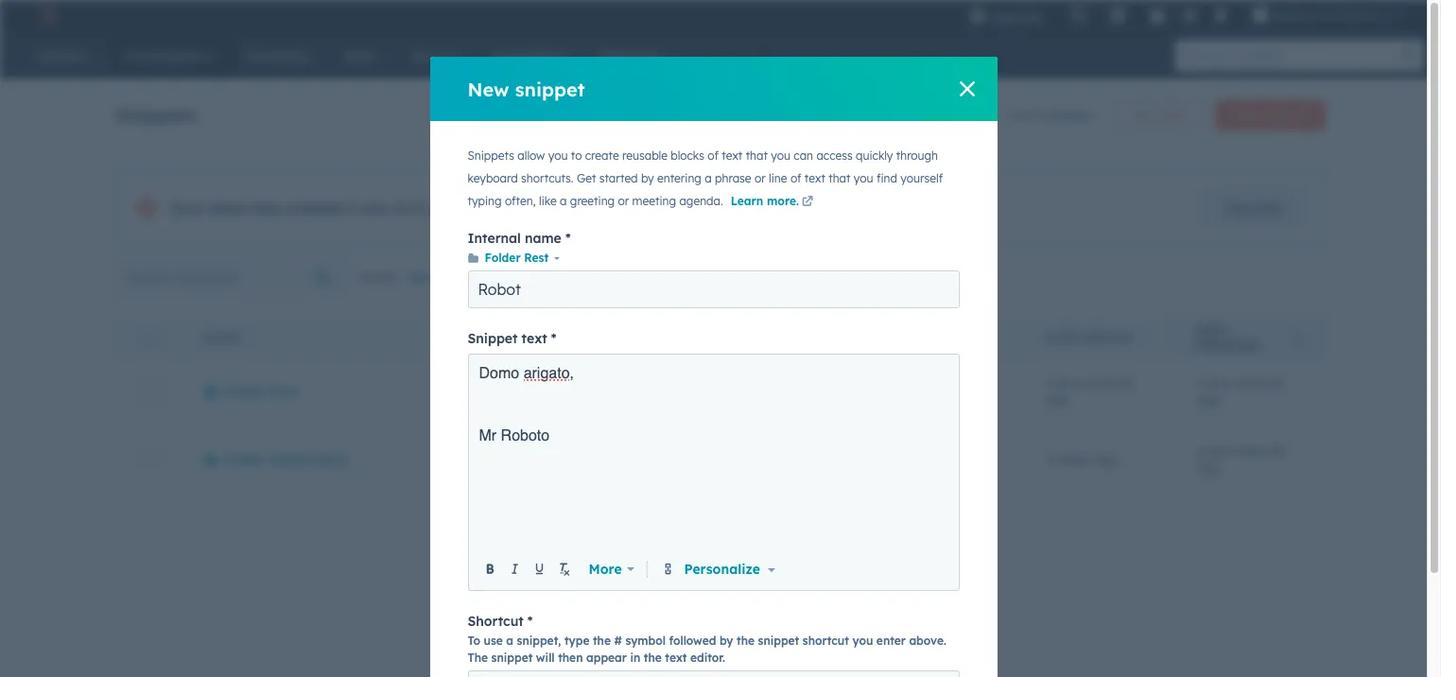 Task type: locate. For each thing, give the bounding box(es) containing it.
new snippet dialog
[[430, 57, 997, 677]]

1 horizontal spatial 5
[[1032, 107, 1039, 124]]

help image
[[1149, 9, 1166, 26]]

a few seconds ago for ago
[[1197, 442, 1285, 476]]

1 vertical spatial by
[[719, 634, 733, 648]]

0 horizontal spatial the
[[593, 634, 611, 648]]

a few seconds ago for seconds
[[1197, 374, 1285, 408]]

text down followed
[[665, 651, 687, 665]]

apoptosis studios 2 button
[[1241, 0, 1416, 30]]

5 inside snippets banner
[[1032, 107, 1039, 124]]

0 horizontal spatial that
[[746, 148, 768, 163]]

date created button
[[1023, 315, 1174, 357]]

apoptosis studios 2
[[1273, 8, 1388, 23]]

by up editor.
[[719, 634, 733, 648]]

new up keyboard
[[468, 77, 509, 101]]

you
[[548, 148, 568, 163], [771, 148, 790, 163], [854, 171, 873, 185], [852, 634, 873, 648]]

2 vertical spatial folder
[[225, 451, 267, 468]]

the
[[593, 634, 611, 648], [737, 634, 755, 648], [644, 651, 662, 665]]

days
[[1061, 451, 1091, 468]]

snippet right create
[[1270, 108, 1310, 122]]

date for date created
[[1045, 331, 1075, 345]]

0 vertical spatial new
[[468, 77, 509, 101]]

or down started at the left of the page
[[618, 194, 629, 208]]

editor.
[[690, 651, 725, 665]]

the left "#"
[[593, 634, 611, 648]]

you inside shortcut to use a snippet, type the # symbol followed by the snippet shortcut you enter above. the snippet will then appear in the text editor.
[[852, 634, 873, 648]]

few for seconds
[[1208, 374, 1231, 391]]

none text field containing domo arigato,
[[479, 363, 949, 552]]

blocks
[[671, 148, 704, 163]]

date created
[[1045, 331, 1131, 345]]

folder rest inside popup button
[[485, 251, 549, 265]]

2
[[1381, 8, 1388, 23]]

11
[[1045, 451, 1057, 468]]

arigato,
[[523, 365, 574, 382]]

calling icon image
[[1070, 8, 1087, 25]]

find
[[876, 171, 897, 185]]

unlock
[[510, 199, 553, 216]]

the right in
[[644, 651, 662, 665]]

hubspot link
[[23, 4, 71, 26]]

text up link opens in a new window icon
[[804, 171, 825, 185]]

you left enter
[[852, 634, 873, 648]]

1 horizontal spatial that
[[828, 171, 850, 185]]

1 horizontal spatial folder rest
[[485, 251, 549, 265]]

snippet inside button
[[1270, 108, 1310, 122]]

that down access
[[828, 171, 850, 185]]

1 inside snippets banner
[[1006, 107, 1012, 124]]

close image
[[959, 81, 974, 96]]

1 vertical spatial folder rest
[[225, 382, 299, 399]]

folder rest down 'internal name'
[[485, 251, 549, 265]]

rest up folder importante
[[271, 382, 299, 399]]

rest down name
[[524, 251, 549, 265]]

none text field inside new snippet dialog
[[479, 363, 949, 552]]

by down reusable
[[641, 171, 654, 185]]

out
[[362, 199, 388, 217]]

descending sort. press to sort ascending. element
[[1295, 330, 1302, 346]]

folder left importante
[[225, 451, 267, 468]]

1
[[1006, 107, 1012, 124], [349, 199, 357, 217]]

date
[[1197, 324, 1226, 338], [1045, 331, 1075, 345]]

0 vertical spatial created
[[1043, 107, 1091, 124]]

descending sort. press to sort ascending. image
[[1295, 330, 1302, 343]]

1 vertical spatial folder
[[225, 382, 267, 399]]

created inside snippets banner
[[1043, 107, 1091, 124]]

menu containing apoptosis studios 2
[[956, 0, 1418, 30]]

0 horizontal spatial or
[[618, 194, 629, 208]]

None text field
[[479, 363, 949, 552]]

unlock more snippets with crm suite starter.
[[510, 199, 792, 216]]

1 horizontal spatial rest
[[524, 251, 549, 265]]

domo arigato,
[[479, 365, 578, 382]]

roboto
[[501, 427, 550, 444]]

started
[[599, 171, 638, 185]]

1 horizontal spatial new
[[1130, 108, 1153, 122]]

shortcut to use a snippet, type the # symbol followed by the snippet shortcut you enter above. the snippet will then appear in the text editor.
[[468, 613, 946, 665]]

upgrade right upgrade image
[[990, 9, 1043, 25]]

the up shortcut element at the bottom of page
[[737, 634, 755, 648]]

date modified
[[1197, 324, 1258, 352]]

#
[[614, 634, 622, 648]]

domo
[[479, 365, 519, 382]]

1 horizontal spatial by
[[719, 634, 733, 648]]

type
[[564, 634, 589, 648]]

0 vertical spatial by
[[641, 171, 654, 185]]

any
[[409, 269, 434, 286]]

0 vertical spatial upgrade
[[990, 9, 1043, 25]]

snippet left shortcut
[[758, 634, 799, 648]]

phrase
[[715, 171, 751, 185]]

0 horizontal spatial snippets
[[115, 103, 198, 126]]

by inside the snippets allow you to create reusable blocks of text that you can access quickly through keyboard shortcuts. get started by entering a phrase or line of text that you find yourself typing often, like a greeting or meeting agenda.
[[641, 171, 654, 185]]

1 horizontal spatial 1
[[1006, 107, 1012, 124]]

0 vertical spatial folder
[[485, 251, 521, 265]]

in
[[630, 651, 640, 665]]

2 vertical spatial created
[[1078, 331, 1131, 345]]

create
[[1231, 108, 1267, 122]]

snippet down use
[[491, 651, 533, 665]]

0 horizontal spatial 5
[[413, 199, 422, 217]]

Search search field
[[115, 258, 345, 296]]

folder rest down name
[[225, 382, 299, 399]]

date for date modified
[[1197, 324, 1226, 338]]

access
[[816, 148, 853, 163]]

create snippet
[[1231, 108, 1310, 122]]

folder down the internal
[[485, 251, 521, 265]]

Search HubSpot search field
[[1175, 40, 1407, 72]]

the
[[468, 651, 488, 665]]

snippets inside the snippets allow you to create reusable blocks of text that you can access quickly through keyboard shortcuts. get started by entering a phrase or line of text that you find yourself typing often, like a greeting or meeting agenda.
[[468, 148, 514, 163]]

upgrade down create
[[1225, 200, 1282, 217]]

1 horizontal spatial snippets
[[468, 148, 514, 163]]

few
[[1057, 374, 1079, 391], [1208, 374, 1231, 391], [1208, 442, 1231, 459]]

1 vertical spatial snippets
[[468, 148, 514, 163]]

new left folder
[[1130, 108, 1153, 122]]

0 horizontal spatial date
[[1045, 331, 1075, 345]]

reusable
[[622, 148, 667, 163]]

date inside the date modified
[[1197, 324, 1226, 338]]

marketplaces button
[[1098, 0, 1138, 30]]

yourself
[[900, 171, 943, 185]]

create snippet button
[[1215, 100, 1326, 130]]

0 vertical spatial 5
[[1032, 107, 1039, 124]]

internal name
[[468, 230, 561, 247]]

will
[[536, 651, 555, 665]]

folder down name
[[225, 382, 267, 399]]

link opens in a new window image
[[802, 197, 813, 208]]

1 vertical spatial created
[[286, 199, 344, 217]]

rest inside popup button
[[524, 251, 549, 265]]

0 vertical spatial folder rest
[[485, 251, 549, 265]]

text
[[722, 148, 743, 163], [804, 171, 825, 185], [522, 330, 547, 347], [665, 651, 687, 665]]

0 vertical spatial 1
[[1006, 107, 1012, 124]]

snippet
[[515, 77, 585, 101], [1270, 108, 1310, 122], [758, 634, 799, 648], [491, 651, 533, 665]]

new for new folder
[[1130, 108, 1153, 122]]

0 vertical spatial rest
[[524, 251, 549, 265]]

0 horizontal spatial new
[[468, 77, 509, 101]]

learn more.
[[731, 194, 799, 208]]

then
[[558, 651, 583, 665]]

menu
[[956, 0, 1418, 30]]

created inside button
[[1078, 331, 1131, 345]]

tara schultz
[[894, 451, 969, 468]]

tara
[[894, 451, 921, 468]]

or left "line"
[[754, 171, 766, 185]]

0 vertical spatial or
[[754, 171, 766, 185]]

1 horizontal spatial upgrade
[[1225, 200, 1282, 217]]

new inside new snippet dialog
[[468, 77, 509, 101]]

that up phrase
[[746, 148, 768, 163]]

new folder
[[1130, 108, 1188, 122]]

few for ago
[[1208, 442, 1231, 459]]

0 horizontal spatial rest
[[271, 382, 299, 399]]

2 horizontal spatial the
[[737, 634, 755, 648]]

by
[[641, 171, 654, 185], [719, 634, 733, 648]]

1 vertical spatial or
[[618, 194, 629, 208]]

entering
[[657, 171, 702, 185]]

0 horizontal spatial by
[[641, 171, 654, 185]]

appear
[[586, 651, 627, 665]]

settings image
[[1181, 8, 1198, 25]]

folder
[[1157, 108, 1188, 122]]

1 horizontal spatial or
[[754, 171, 766, 185]]

starter.
[[746, 199, 792, 216]]

modified
[[1197, 338, 1258, 352]]

1 vertical spatial new
[[1130, 108, 1153, 122]]

create
[[585, 148, 619, 163]]

1 horizontal spatial the
[[644, 651, 662, 665]]

created for has
[[286, 199, 344, 217]]

0 horizontal spatial 1
[[349, 199, 357, 217]]

through
[[896, 148, 938, 163]]

seconds
[[1083, 374, 1134, 391], [1234, 374, 1285, 391], [1234, 442, 1285, 459]]

you left can
[[771, 148, 790, 163]]

1 horizontal spatial date
[[1197, 324, 1226, 338]]

has
[[254, 199, 281, 217]]

snippets banner
[[115, 95, 1326, 130]]

agenda.
[[679, 194, 723, 208]]

snippets allow you to create reusable blocks of text that you can access quickly through keyboard shortcuts. get started by entering a phrase or line of text that you find yourself typing often, like a greeting or meeting agenda.
[[468, 148, 943, 208]]

snippets
[[115, 103, 198, 126], [468, 148, 514, 163]]

0 vertical spatial snippets
[[115, 103, 198, 126]]

date inside date created button
[[1045, 331, 1075, 345]]

menu item
[[1057, 0, 1060, 30]]

0 horizontal spatial upgrade
[[990, 9, 1043, 25]]

shortcut
[[803, 634, 849, 648]]

new inside new folder button
[[1130, 108, 1153, 122]]

snippets inside banner
[[115, 103, 198, 126]]

snippets for snippets allow you to create reusable blocks of text that you can access quickly through keyboard shortcuts. get started by entering a phrase or line of text that you find yourself typing often, like a greeting or meeting agenda.
[[468, 148, 514, 163]]

calling icon button
[[1062, 3, 1094, 27]]

tara schultz image
[[1252, 7, 1269, 24]]



Task type: vqa. For each thing, say whether or not it's contained in the screenshot.
seconds
yes



Task type: describe. For each thing, give the bounding box(es) containing it.
notifications image
[[1213, 9, 1230, 26]]

0 horizontal spatial folder rest
[[225, 382, 299, 399]]

snippets for snippets
[[115, 103, 198, 126]]

you left to at the top left of the page
[[548, 148, 568, 163]]

new folder button
[[1113, 100, 1204, 130]]

1 vertical spatial upgrade
[[1225, 200, 1282, 217]]

created for 5
[[1043, 107, 1091, 124]]

get
[[577, 171, 596, 185]]

upgrade image
[[970, 9, 987, 26]]

a inside shortcut to use a snippet, type the # symbol followed by the snippet shortcut you enter above. the snippet will then appear in the text editor.
[[506, 634, 514, 648]]

team
[[210, 199, 249, 217]]

mr roboto
[[479, 427, 550, 444]]

more
[[556, 199, 588, 216]]

meeting
[[632, 194, 676, 208]]

snippet
[[468, 330, 518, 347]]

your team has created 1 out of 5 snippets.
[[169, 199, 495, 217]]

snippets
[[592, 199, 645, 216]]

personalize
[[684, 560, 760, 577]]

folder inside popup button
[[485, 251, 521, 265]]

learn more. link
[[731, 194, 816, 211]]

Type a word to use as a shortcut text field
[[468, 670, 959, 677]]

like
[[539, 194, 557, 208]]

you left find on the right top of the page
[[854, 171, 873, 185]]

date modified button
[[1174, 315, 1325, 357]]

folder for 11
[[225, 451, 267, 468]]

followed
[[669, 634, 716, 648]]

your
[[169, 199, 205, 217]]

suite
[[711, 199, 743, 216]]

folder for a
[[225, 382, 267, 399]]

snippet text
[[468, 330, 547, 347]]

to
[[468, 634, 480, 648]]

allow
[[517, 148, 545, 163]]

help button
[[1142, 0, 1174, 30]]

often,
[[505, 194, 536, 208]]

symbol
[[625, 634, 666, 648]]

name
[[525, 230, 561, 247]]

upgrade link
[[1201, 189, 1306, 227]]

hubspot image
[[34, 4, 57, 26]]

folder importante button
[[205, 451, 348, 468]]

snippet up the allow
[[515, 77, 585, 101]]

enter
[[876, 634, 906, 648]]

link opens in a new window image
[[802, 194, 813, 211]]

1 vertical spatial 5
[[413, 199, 422, 217]]

greeting
[[570, 194, 615, 208]]

with
[[649, 199, 675, 216]]

text up phrase
[[722, 148, 743, 163]]

shortcut
[[468, 613, 524, 630]]

can
[[794, 148, 813, 163]]

marketplaces image
[[1110, 9, 1127, 26]]

quickly
[[856, 148, 893, 163]]

folder importante
[[225, 451, 348, 468]]

search button
[[1392, 40, 1424, 72]]

0 vertical spatial that
[[746, 148, 768, 163]]

more.
[[767, 194, 799, 208]]

search image
[[1401, 49, 1415, 62]]

apoptosis
[[1273, 8, 1331, 23]]

11 days ago
[[1045, 451, 1119, 468]]

Internal name text field
[[468, 270, 959, 308]]

more button
[[576, 559, 647, 578]]

keyboard
[[468, 171, 518, 185]]

line
[[769, 171, 787, 185]]

text inside shortcut to use a snippet, type the # symbol followed by the snippet shortcut you enter above. the snippet will then appear in the text editor.
[[665, 651, 687, 665]]

importante
[[271, 451, 348, 468]]

shortcut element
[[468, 670, 959, 677]]

use
[[484, 634, 503, 648]]

new for new snippet
[[468, 77, 509, 101]]

snippet,
[[517, 634, 561, 648]]

new snippet
[[468, 77, 585, 101]]

1 of 5 created
[[1006, 107, 1091, 124]]

shortcuts.
[[521, 171, 574, 185]]

text up domo arigato,
[[522, 330, 547, 347]]

of inside snippets banner
[[1015, 107, 1028, 124]]

schultz
[[925, 451, 969, 468]]

above.
[[909, 634, 946, 648]]

folder rest button
[[468, 248, 559, 269]]

personalize button
[[680, 558, 779, 579]]

crm
[[679, 199, 708, 216]]

folder rest button
[[205, 382, 299, 399]]

seconds for 11 days ago
[[1234, 442, 1285, 459]]

any button
[[408, 258, 459, 296]]

to
[[571, 148, 582, 163]]

mr
[[479, 427, 497, 444]]

1 vertical spatial that
[[828, 171, 850, 185]]

typing
[[468, 194, 502, 208]]

snippets.
[[426, 199, 495, 217]]

owner:
[[356, 269, 400, 286]]

more
[[589, 560, 622, 577]]

1 vertical spatial rest
[[271, 382, 299, 399]]

seconds for a few seconds ago
[[1234, 374, 1285, 391]]

settings link
[[1178, 5, 1201, 25]]

notifications button
[[1205, 0, 1237, 30]]

1 vertical spatial 1
[[349, 199, 357, 217]]

by inside shortcut to use a snippet, type the # symbol followed by the snippet shortcut you enter above. the snippet will then appear in the text editor.
[[719, 634, 733, 648]]



